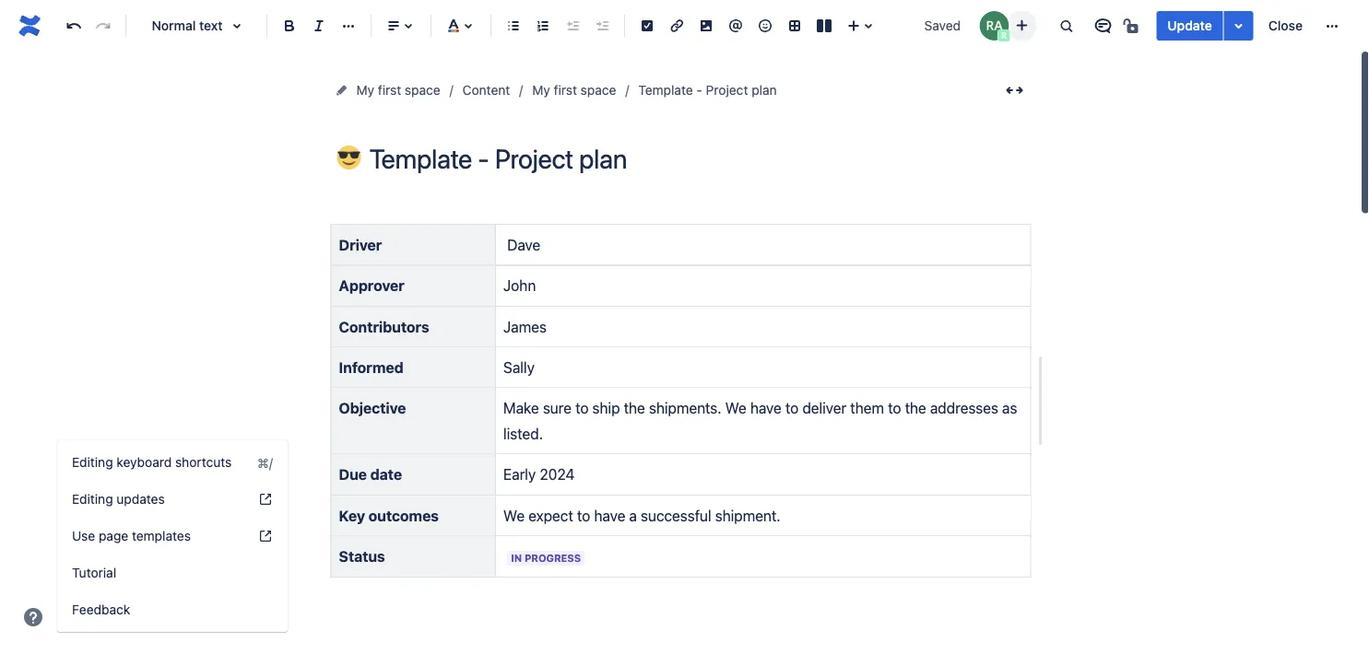 Task type: describe. For each thing, give the bounding box(es) containing it.
1 vertical spatial have
[[594, 507, 625, 525]]

use
[[72, 529, 95, 544]]

keyboard
[[117, 455, 172, 470]]

tutorial
[[72, 566, 116, 581]]

listed.
[[503, 425, 543, 443]]

undo ⌘z image
[[63, 15, 85, 37]]

make sure to ship the shipments. we have to deliver them to the addresses as listed.
[[503, 400, 1021, 443]]

emoji image
[[754, 15, 776, 37]]

early 2024
[[503, 466, 575, 484]]

my first space for second my first space link
[[532, 83, 616, 98]]

to right them
[[888, 400, 901, 417]]

project
[[706, 83, 748, 98]]

normal text button
[[134, 6, 259, 46]]

expect
[[528, 507, 573, 525]]

bold ⌘b image
[[278, 15, 301, 37]]

:sunglasses: image
[[337, 146, 361, 170]]

shipments.
[[649, 400, 722, 417]]

2 space from the left
[[581, 83, 616, 98]]

0 horizontal spatial we
[[503, 507, 525, 525]]

adjust update settings image
[[1228, 15, 1250, 37]]

early
[[503, 466, 536, 484]]

normal text
[[152, 18, 223, 33]]

content link
[[462, 79, 510, 101]]

shortcuts
[[175, 455, 232, 470]]

2 the from the left
[[905, 400, 926, 417]]

we expect to have a successful shipment.
[[503, 507, 784, 525]]

sally
[[503, 359, 535, 376]]

key outcomes
[[339, 507, 439, 525]]

in
[[511, 553, 522, 565]]

action item image
[[636, 15, 658, 37]]

first for 1st my first space link from left
[[378, 83, 401, 98]]

my first space for 1st my first space link from left
[[356, 83, 440, 98]]

john
[[503, 277, 536, 295]]

find and replace image
[[1055, 15, 1077, 37]]

informed
[[339, 359, 403, 376]]

update button
[[1156, 11, 1223, 41]]

Give this page a title text field
[[369, 144, 1031, 174]]

objective
[[339, 400, 406, 417]]

progress
[[524, 553, 581, 565]]

in progress
[[511, 553, 581, 565]]

template
[[638, 83, 693, 98]]

ruby anderson image
[[979, 11, 1009, 41]]

james
[[503, 318, 547, 335]]

plan
[[752, 83, 777, 98]]

1 vertical spatial help image
[[22, 607, 44, 629]]

approver
[[339, 277, 404, 295]]

due
[[339, 466, 367, 484]]

due date
[[339, 466, 402, 484]]

make page full-width image
[[1004, 79, 1026, 101]]

to right expect
[[577, 507, 590, 525]]

indent tab image
[[591, 15, 613, 37]]

numbered list ⌘⇧7 image
[[532, 15, 554, 37]]

we inside make sure to ship the shipments. we have to deliver them to the addresses as listed.
[[725, 400, 747, 417]]

editing for editing keyboard shortcuts
[[72, 455, 113, 470]]

a
[[629, 507, 637, 525]]

table image
[[784, 15, 806, 37]]

text
[[199, 18, 223, 33]]

2 my first space link from the left
[[532, 79, 616, 101]]

comment icon image
[[1092, 15, 1114, 37]]

first for second my first space link
[[554, 83, 577, 98]]

update
[[1168, 18, 1212, 33]]

successful
[[641, 507, 711, 525]]

my for second my first space link
[[532, 83, 550, 98]]

updates
[[117, 492, 165, 507]]



Task type: locate. For each thing, give the bounding box(es) containing it.
driver
[[339, 236, 382, 254]]

0 vertical spatial help image
[[258, 529, 273, 544]]

outdent ⇧tab image
[[561, 15, 584, 37]]

space down indent tab image
[[581, 83, 616, 98]]

1 the from the left
[[624, 400, 645, 417]]

close button
[[1257, 11, 1314, 41]]

link image
[[666, 15, 688, 37]]

the
[[624, 400, 645, 417], [905, 400, 926, 417]]

tutorial button
[[57, 555, 288, 592]]

my right move this page icon on the left of page
[[356, 83, 374, 98]]

move this page image
[[334, 83, 349, 98]]

my first space link right move this page icon on the left of page
[[356, 79, 440, 101]]

⌘/
[[257, 455, 273, 470]]

saved
[[924, 18, 961, 33]]

as
[[1002, 400, 1017, 417]]

more formatting image
[[337, 15, 360, 37]]

align left image
[[383, 15, 405, 37]]

we
[[725, 400, 747, 417], [503, 507, 525, 525]]

1 my first space from the left
[[356, 83, 440, 98]]

my right the content
[[532, 83, 550, 98]]

dave
[[503, 236, 540, 254]]

mention image
[[725, 15, 747, 37]]

0 vertical spatial editing
[[72, 455, 113, 470]]

0 horizontal spatial first
[[378, 83, 401, 98]]

0 horizontal spatial have
[[594, 507, 625, 525]]

editing for editing updates
[[72, 492, 113, 507]]

templates
[[132, 529, 191, 544]]

sure
[[543, 400, 572, 417]]

1 horizontal spatial space
[[581, 83, 616, 98]]

0 horizontal spatial my
[[356, 83, 374, 98]]

my first space
[[356, 83, 440, 98], [532, 83, 616, 98]]

have left a on the left of page
[[594, 507, 625, 525]]

1 horizontal spatial my first space
[[532, 83, 616, 98]]

1 vertical spatial editing
[[72, 492, 113, 507]]

-
[[696, 83, 702, 98]]

my first space right move this page icon on the left of page
[[356, 83, 440, 98]]

contributors
[[339, 318, 429, 335]]

italic ⌘i image
[[308, 15, 330, 37]]

shipment.
[[715, 507, 781, 525]]

content
[[462, 83, 510, 98]]

0 horizontal spatial my first space link
[[356, 79, 440, 101]]

status
[[339, 548, 385, 566]]

first
[[378, 83, 401, 98], [554, 83, 577, 98]]

1 my from the left
[[356, 83, 374, 98]]

my
[[356, 83, 374, 98], [532, 83, 550, 98]]

add image, video, or file image
[[695, 15, 717, 37]]

1 space from the left
[[405, 83, 440, 98]]

1 horizontal spatial the
[[905, 400, 926, 417]]

help image inside use page templates link
[[258, 529, 273, 544]]

2 editing from the top
[[72, 492, 113, 507]]

1 horizontal spatial help image
[[258, 529, 273, 544]]

to left deliver
[[785, 400, 799, 417]]

0 horizontal spatial the
[[624, 400, 645, 417]]

2 my first space from the left
[[532, 83, 616, 98]]

outcomes
[[368, 507, 439, 525]]

them
[[850, 400, 884, 417]]

0 horizontal spatial help image
[[22, 607, 44, 629]]

have inside make sure to ship the shipments. we have to deliver them to the addresses as listed.
[[750, 400, 782, 417]]

space
[[405, 83, 440, 98], [581, 83, 616, 98]]

editing keyboard shortcuts
[[72, 455, 232, 470]]

confluence image
[[15, 11, 44, 41], [15, 11, 44, 41]]

my first space link down 'outdent ⇧tab' icon
[[532, 79, 616, 101]]

page
[[99, 529, 128, 544]]

Main content area, start typing to enter text. text field
[[319, 202, 1044, 655]]

date
[[370, 466, 402, 484]]

no restrictions image
[[1121, 15, 1144, 37]]

space left the content
[[405, 83, 440, 98]]

1 first from the left
[[378, 83, 401, 98]]

feedback
[[72, 603, 130, 618]]

1 my first space link from the left
[[356, 79, 440, 101]]

more image
[[1321, 15, 1343, 37]]

1 horizontal spatial my
[[532, 83, 550, 98]]

1 editing from the top
[[72, 455, 113, 470]]

help image left feedback
[[22, 607, 44, 629]]

1 horizontal spatial my first space link
[[532, 79, 616, 101]]

first right move this page icon on the left of page
[[378, 83, 401, 98]]

editing updates link
[[57, 481, 288, 518]]

the right ship
[[624, 400, 645, 417]]

ship
[[592, 400, 620, 417]]

my first space link
[[356, 79, 440, 101], [532, 79, 616, 101]]

we left expect
[[503, 507, 525, 525]]

help image
[[258, 529, 273, 544], [22, 607, 44, 629]]

:sunglasses: image
[[337, 146, 361, 170]]

template - project plan link
[[638, 79, 777, 101]]

0 horizontal spatial my first space
[[356, 83, 440, 98]]

invite to edit image
[[1011, 14, 1033, 36]]

feedback button
[[57, 592, 288, 629]]

layouts image
[[813, 15, 835, 37]]

2024
[[540, 466, 575, 484]]

1 vertical spatial we
[[503, 507, 525, 525]]

0 vertical spatial have
[[750, 400, 782, 417]]

have
[[750, 400, 782, 417], [594, 507, 625, 525]]

editing updates
[[72, 492, 165, 507]]

use page templates link
[[57, 518, 288, 555]]

close
[[1268, 18, 1303, 33]]

first down 'outdent ⇧tab' icon
[[554, 83, 577, 98]]

deliver
[[802, 400, 847, 417]]

1 horizontal spatial we
[[725, 400, 747, 417]]

my for 1st my first space link from left
[[356, 83, 374, 98]]

the right them
[[905, 400, 926, 417]]

to
[[575, 400, 589, 417], [785, 400, 799, 417], [888, 400, 901, 417], [577, 507, 590, 525]]

1 horizontal spatial first
[[554, 83, 577, 98]]

editing up 'use'
[[72, 492, 113, 507]]

use page templates
[[72, 529, 191, 544]]

we right shipments.
[[725, 400, 747, 417]]

template - project plan
[[638, 83, 777, 98]]

1 horizontal spatial have
[[750, 400, 782, 417]]

to left ship
[[575, 400, 589, 417]]

editing
[[72, 455, 113, 470], [72, 492, 113, 507]]

help image down help image
[[258, 529, 273, 544]]

2 first from the left
[[554, 83, 577, 98]]

0 vertical spatial we
[[725, 400, 747, 417]]

2 my from the left
[[532, 83, 550, 98]]

editing up editing updates
[[72, 455, 113, 470]]

normal
[[152, 18, 196, 33]]

make
[[503, 400, 539, 417]]

key
[[339, 507, 365, 525]]

have left deliver
[[750, 400, 782, 417]]

0 horizontal spatial space
[[405, 83, 440, 98]]

bullet list ⌘⇧8 image
[[502, 15, 525, 37]]

addresses
[[930, 400, 998, 417]]

help image
[[258, 492, 273, 507]]

my first space down 'outdent ⇧tab' icon
[[532, 83, 616, 98]]

redo ⌘⇧z image
[[92, 15, 114, 37]]



Task type: vqa. For each thing, say whether or not it's contained in the screenshot.


